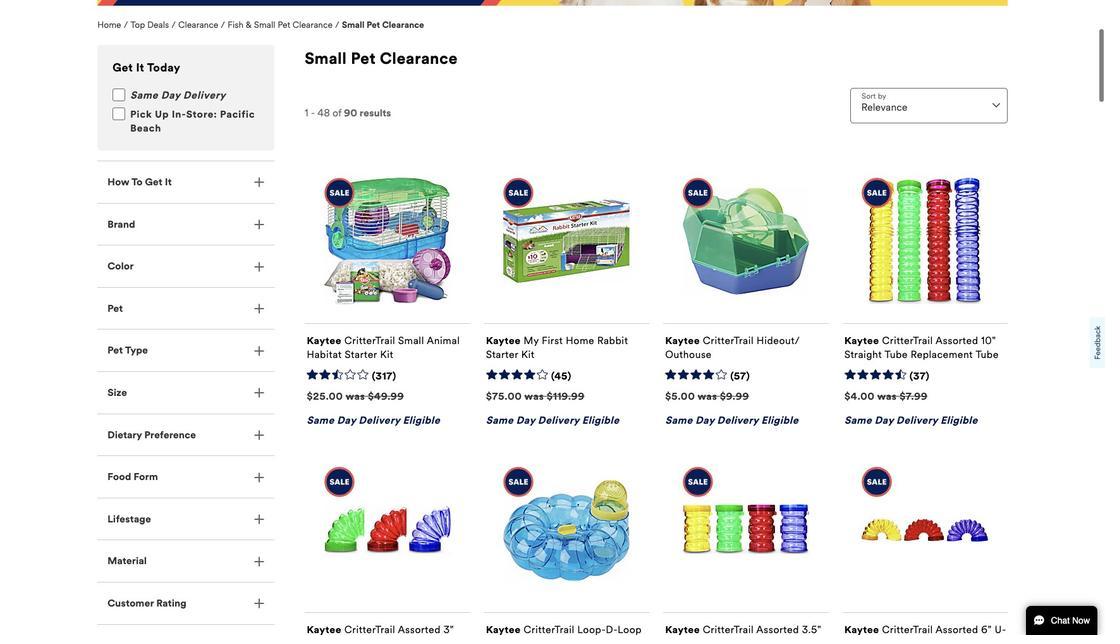 Task type: vqa. For each thing, say whether or not it's contained in the screenshot.
'....We already have several blink'
no



Task type: describe. For each thing, give the bounding box(es) containing it.
plus icon 2 image for 6th plus icon 2 'dropdown button'
[[254, 387, 264, 398]]

eligible for $5.00 was $9.99
[[762, 414, 799, 426]]

delivery for my first home rabbit starter kit
[[538, 414, 580, 426]]

11 plus icon 2 button from the top
[[97, 582, 275, 624]]

45 reviews element
[[552, 369, 572, 383]]

was for $4.00
[[878, 390, 898, 402]]

crittertrail hideout/ outhouse
[[666, 334, 801, 360]]

rabbit
[[598, 334, 629, 346]]

assorted for 3"
[[398, 623, 441, 635]]

crittertrail assorted 6" u-
[[845, 623, 1007, 635]]

same for my first home rabbit starter kit
[[486, 414, 514, 426]]

37 reviews element
[[910, 369, 930, 383]]

home inside my first home rabbit starter kit
[[566, 334, 595, 346]]

$9.99
[[720, 390, 750, 402]]

eligible for $75.00 was $119.99
[[583, 414, 620, 426]]

plus icon 2 image for 7th plus icon 2 'dropdown button'
[[254, 430, 264, 440]]

same for crittertrail assorted 10" straight tube replacement tube
[[845, 414, 873, 426]]

home link
[[97, 19, 121, 30]]

d-
[[606, 623, 618, 635]]

crittertrail small animal habitat starter kit
[[307, 334, 460, 360]]

plus icon 2 image for 4th plus icon 2 'dropdown button'
[[254, 303, 264, 313]]

of
[[333, 106, 342, 118]]

fish & small pet clearance link
[[228, 19, 333, 30]]

&
[[246, 19, 252, 30]]

kaytee for crittertrail hideout/ outhouse
[[666, 334, 701, 346]]

317 reviews element
[[372, 369, 397, 383]]

same day delivery
[[130, 89, 226, 101]]

plus icon 2 image for 10th plus icon 2 'dropdown button' from the bottom
[[254, 219, 264, 229]]

u-
[[996, 623, 1007, 635]]

same day delivery eligible for $9.99
[[666, 414, 799, 426]]

plus icon 2 image for ninth plus icon 2 'dropdown button' from the top
[[254, 514, 264, 524]]

it
[[136, 60, 145, 74]]

same day delivery eligible for $49.99
[[307, 414, 440, 426]]

results
[[360, 106, 391, 118]]

habitat
[[307, 348, 342, 360]]

clearance link
[[178, 19, 218, 30]]

assorted for 10"
[[936, 334, 979, 346]]

(37)
[[910, 369, 930, 381]]

10 plus icon 2 button from the top
[[97, 540, 275, 581]]

small pet clearance link
[[342, 19, 425, 30]]

crittertrail assorted 10" straight tube replacement tube
[[845, 334, 1000, 360]]

plus icon 2 image for second plus icon 2 'dropdown button' from the bottom of the page
[[254, 556, 264, 566]]

loop
[[618, 623, 642, 635]]

was for $25.00
[[346, 390, 365, 402]]

4 / from the left
[[335, 19, 340, 30]]

animal
[[427, 334, 460, 346]]

10"
[[982, 334, 997, 346]]

straight
[[845, 348, 883, 360]]

1 tube from the left
[[885, 348, 909, 360]]

kaytee crittertrail loop-d-loop
[[486, 623, 642, 635]]

fish
[[228, 19, 244, 30]]

kaytee for crittertrail small animal habitat starter kit
[[307, 334, 342, 346]]

top deals link
[[131, 19, 169, 30]]

pacific
[[220, 108, 255, 120]]

pacific beach
[[130, 108, 255, 134]]

(57)
[[731, 369, 751, 381]]

in-
[[172, 108, 186, 120]]

my
[[524, 334, 539, 346]]

top
[[131, 19, 145, 30]]

store:
[[186, 108, 217, 120]]

$75.00
[[486, 390, 522, 402]]

same for crittertrail small animal habitat starter kit
[[307, 414, 335, 426]]

delivery for crittertrail assorted 10" straight tube replacement tube
[[897, 414, 939, 426]]

day for my first home rabbit starter kit
[[517, 414, 536, 426]]

pet down small pet clearance link
[[351, 48, 376, 68]]

small up small pet clearance at the left top
[[342, 19, 365, 30]]

a cat, a gerbil, and a dog. image
[[553, 0, 905, 5]]

pick up in-store:
[[130, 108, 220, 120]]

-
[[311, 106, 315, 118]]

$75.00 was $119.99
[[486, 390, 585, 402]]

delivery up store:
[[183, 89, 226, 101]]

down arrow icon 1 image
[[993, 103, 1001, 107]]

kit for crittertrail
[[380, 348, 394, 360]]

3.5"
[[803, 623, 822, 635]]

small up 48
[[305, 48, 347, 68]]

day up "pick up in-store:"
[[161, 89, 180, 101]]

day for crittertrail hideout/ outhouse
[[696, 414, 715, 426]]

kaytee for crittertrail assorted 6" u-
[[845, 623, 880, 635]]

get
[[113, 60, 133, 74]]



Task type: locate. For each thing, give the bounding box(es) containing it.
crittertrail inside crittertrail small animal habitat starter kit
[[345, 334, 396, 346]]

1 horizontal spatial kit
[[522, 348, 535, 360]]

assorted left 3.5"
[[757, 623, 800, 635]]

$4.00
[[845, 390, 875, 402]]

kit down my
[[522, 348, 535, 360]]

1 vertical spatial home
[[566, 334, 595, 346]]

same down "$4.00"
[[845, 414, 873, 426]]

2 same day delivery eligible from the left
[[486, 414, 620, 426]]

same day delivery eligible down $49.99
[[307, 414, 440, 426]]

was for $5.00
[[698, 390, 718, 402]]

kit
[[380, 348, 394, 360], [522, 348, 535, 360]]

pet
[[278, 19, 291, 30], [367, 19, 380, 30], [351, 48, 376, 68]]

$25.00 was $49.99
[[307, 390, 404, 402]]

assorted left '3"'
[[398, 623, 441, 635]]

home
[[97, 19, 121, 30], [566, 334, 595, 346]]

crittertrail for crittertrail assorted 3.5"
[[703, 623, 754, 635]]

0 horizontal spatial kit
[[380, 348, 394, 360]]

3 plus icon 2 button from the top
[[97, 245, 275, 287]]

0 vertical spatial home
[[97, 19, 121, 30]]

crittertrail inside crittertrail assorted 3.5"
[[703, 623, 754, 635]]

delivery down $7.99
[[897, 414, 939, 426]]

57 reviews element
[[731, 369, 751, 383]]

kit inside crittertrail small animal habitat starter kit
[[380, 348, 394, 360]]

2 plus icon 2 button from the top
[[97, 203, 275, 244]]

same
[[130, 89, 158, 101], [307, 414, 335, 426], [486, 414, 514, 426], [666, 414, 693, 426], [845, 414, 873, 426]]

starter
[[345, 348, 377, 360], [486, 348, 519, 360]]

kit for my
[[522, 348, 535, 360]]

up
[[155, 108, 169, 120]]

assorted inside crittertrail assorted 3.5"
[[757, 623, 800, 635]]

2 kit from the left
[[522, 348, 535, 360]]

90
[[344, 106, 357, 118]]

$25.00
[[307, 390, 343, 402]]

loop-
[[578, 623, 606, 635]]

first
[[542, 334, 563, 346]]

starter up $75.00
[[486, 348, 519, 360]]

3"
[[444, 623, 454, 635]]

3 was from the left
[[698, 390, 718, 402]]

day
[[161, 89, 180, 101], [337, 414, 356, 426], [517, 414, 536, 426], [696, 414, 715, 426], [875, 414, 894, 426]]

outhouse
[[666, 348, 712, 360]]

day down the $75.00 was $119.99
[[517, 414, 536, 426]]

same day delivery eligible for $7.99
[[845, 414, 979, 426]]

7 plus icon 2 button from the top
[[97, 414, 275, 455]]

was left the $9.99
[[698, 390, 718, 402]]

0 horizontal spatial tube
[[885, 348, 909, 360]]

was for $75.00
[[525, 390, 544, 402]]

delivery
[[183, 89, 226, 101], [359, 414, 400, 426], [538, 414, 580, 426], [718, 414, 759, 426], [897, 414, 939, 426]]

1 kit from the left
[[380, 348, 394, 360]]

1 horizontal spatial home
[[566, 334, 595, 346]]

1 horizontal spatial starter
[[486, 348, 519, 360]]

plus icon 2 image for 5th plus icon 2 'dropdown button' from the top
[[254, 345, 264, 355]]

small inside crittertrail small animal habitat starter kit
[[398, 334, 424, 346]]

1
[[305, 106, 309, 118]]

10 plus icon 2 image from the top
[[254, 556, 264, 566]]

tube
[[885, 348, 909, 360], [976, 348, 1000, 360]]

small right &
[[254, 19, 276, 30]]

3 eligible from the left
[[762, 414, 799, 426]]

home left top
[[97, 19, 121, 30]]

(317)
[[372, 369, 397, 381]]

pick
[[130, 108, 152, 120]]

$49.99
[[368, 390, 404, 402]]

day for crittertrail small animal habitat starter kit
[[337, 414, 356, 426]]

was right $25.00
[[346, 390, 365, 402]]

6 plus icon 2 button from the top
[[97, 371, 275, 413]]

2 was from the left
[[525, 390, 544, 402]]

eligible for $25.00 was $49.99
[[403, 414, 440, 426]]

1 / from the left
[[124, 19, 128, 30]]

0 horizontal spatial starter
[[345, 348, 377, 360]]

7 plus icon 2 image from the top
[[254, 430, 264, 440]]

tube right straight
[[885, 348, 909, 360]]

2 eligible from the left
[[583, 414, 620, 426]]

1 horizontal spatial tube
[[976, 348, 1000, 360]]

kit up "(317)"
[[380, 348, 394, 360]]

clearance
[[178, 19, 218, 30], [293, 19, 333, 30], [382, 19, 425, 30], [380, 48, 458, 68]]

8 plus icon 2 button from the top
[[97, 456, 275, 497]]

3 / from the left
[[221, 19, 225, 30]]

/ left small pet clearance link
[[335, 19, 340, 30]]

replacement
[[911, 348, 974, 360]]

kaytee for crittertrail assorted 10" straight tube replacement tube
[[845, 334, 880, 346]]

5 plus icon 2 button from the top
[[97, 329, 275, 371]]

$5.00
[[666, 390, 696, 402]]

same day delivery eligible down $119.99
[[486, 414, 620, 426]]

plus icon 2 image for eighth plus icon 2 'dropdown button' from the top
[[254, 472, 264, 482]]

3 plus icon 2 image from the top
[[254, 261, 264, 271]]

$5.00 was $9.99
[[666, 390, 750, 402]]

home / top deals / clearance / fish & small pet clearance / small pet clearance
[[97, 19, 425, 30]]

was
[[346, 390, 365, 402], [525, 390, 544, 402], [698, 390, 718, 402], [878, 390, 898, 402]]

$4.00 was $7.99
[[845, 390, 928, 402]]

2 starter from the left
[[486, 348, 519, 360]]

11 plus icon 2 image from the top
[[254, 598, 264, 608]]

assorted
[[936, 334, 979, 346], [398, 623, 441, 635], [757, 623, 800, 635], [936, 623, 979, 635]]

crittertrail inside 'crittertrail assorted 6" u-'
[[883, 623, 934, 635]]

6"
[[982, 623, 993, 635]]

kaytee for my first home rabbit starter kit
[[486, 334, 521, 346]]

deals
[[147, 19, 169, 30]]

2 plus icon 2 image from the top
[[254, 219, 264, 229]]

crittertrail for crittertrail hideout/ outhouse
[[703, 334, 754, 346]]

$7.99
[[900, 390, 928, 402]]

same down $75.00
[[486, 414, 514, 426]]

same for crittertrail hideout/ outhouse
[[666, 414, 693, 426]]

day down $5.00 was $9.99
[[696, 414, 715, 426]]

today
[[147, 60, 181, 74]]

small
[[254, 19, 276, 30], [342, 19, 365, 30], [305, 48, 347, 68], [398, 334, 424, 346]]

1 was from the left
[[346, 390, 365, 402]]

get it today
[[113, 60, 181, 74]]

starter inside crittertrail small animal habitat starter kit
[[345, 348, 377, 360]]

same day delivery eligible for $119.99
[[486, 414, 620, 426]]

eligible
[[403, 414, 440, 426], [583, 414, 620, 426], [762, 414, 799, 426], [941, 414, 979, 426]]

delivery down $119.99
[[538, 414, 580, 426]]

/ right deals
[[172, 19, 176, 30]]

pet up small pet clearance at the left top
[[367, 19, 380, 30]]

delivery for crittertrail hideout/ outhouse
[[718, 414, 759, 426]]

starter up "(317)"
[[345, 348, 377, 360]]

same down $25.00
[[307, 414, 335, 426]]

tube down 10"
[[976, 348, 1000, 360]]

home right "first"
[[566, 334, 595, 346]]

crittertrail for crittertrail assorted 10" straight tube replacement tube
[[883, 334, 934, 346]]

/ left top
[[124, 19, 128, 30]]

4 plus icon 2 button from the top
[[97, 287, 275, 329]]

/ left the fish
[[221, 19, 225, 30]]

kaytee for crittertrail assorted 3"
[[307, 623, 342, 635]]

eligible for $4.00 was $7.99
[[941, 414, 979, 426]]

assorted left 6" in the bottom of the page
[[936, 623, 979, 635]]

assorted inside crittertrail assorted 10" straight tube replacement tube
[[936, 334, 979, 346]]

small pet clearance
[[305, 48, 458, 68]]

9 plus icon 2 button from the top
[[97, 498, 275, 539]]

plus icon 2 image
[[254, 177, 264, 187], [254, 219, 264, 229], [254, 261, 264, 271], [254, 303, 264, 313], [254, 345, 264, 355], [254, 387, 264, 398], [254, 430, 264, 440], [254, 472, 264, 482], [254, 514, 264, 524], [254, 556, 264, 566], [254, 598, 264, 608]]

my first home rabbit starter kit
[[486, 334, 629, 360]]

day for crittertrail assorted 10" straight tube replacement tube
[[875, 414, 894, 426]]

delivery down $49.99
[[359, 414, 400, 426]]

3 same day delivery eligible from the left
[[666, 414, 799, 426]]

0 horizontal spatial home
[[97, 19, 121, 30]]

kit inside my first home rabbit starter kit
[[522, 348, 535, 360]]

assorted inside 'crittertrail assorted 6" u-'
[[936, 623, 979, 635]]

crittertrail inside crittertrail assorted 10" straight tube replacement tube
[[883, 334, 934, 346]]

crittertrail assorted 3.5"
[[666, 623, 822, 635]]

assorted inside crittertrail assorted 3"
[[398, 623, 441, 635]]

crittertrail for crittertrail small animal habitat starter kit
[[345, 334, 396, 346]]

hideout/
[[757, 334, 801, 346]]

assorted up replacement
[[936, 334, 979, 346]]

same up "pick"
[[130, 89, 158, 101]]

crittertrail for crittertrail assorted 3"
[[345, 623, 396, 635]]

plus icon 2 image for 1st plus icon 2 'dropdown button' from the top of the page
[[254, 177, 264, 187]]

small left animal
[[398, 334, 424, 346]]

was right $75.00
[[525, 390, 544, 402]]

same down $5.00
[[666, 414, 693, 426]]

day down $4.00 was $7.99
[[875, 414, 894, 426]]

(45)
[[552, 369, 572, 381]]

pet right &
[[278, 19, 291, 30]]

/
[[124, 19, 128, 30], [172, 19, 176, 30], [221, 19, 225, 30], [335, 19, 340, 30]]

same day delivery eligible
[[307, 414, 440, 426], [486, 414, 620, 426], [666, 414, 799, 426], [845, 414, 979, 426]]

8 plus icon 2 image from the top
[[254, 472, 264, 482]]

starter inside my first home rabbit starter kit
[[486, 348, 519, 360]]

$119.99
[[547, 390, 585, 402]]

delivery down the $9.99
[[718, 414, 759, 426]]

plus icon 2 image for third plus icon 2 'dropdown button'
[[254, 261, 264, 271]]

4 was from the left
[[878, 390, 898, 402]]

1 starter from the left
[[345, 348, 377, 360]]

2 tube from the left
[[976, 348, 1000, 360]]

crittertrail inside crittertrail hideout/ outhouse
[[703, 334, 754, 346]]

1 eligible from the left
[[403, 414, 440, 426]]

plus icon 2 button
[[97, 161, 275, 202], [97, 203, 275, 244], [97, 245, 275, 287], [97, 287, 275, 329], [97, 329, 275, 371], [97, 371, 275, 413], [97, 414, 275, 455], [97, 456, 275, 497], [97, 498, 275, 539], [97, 540, 275, 581], [97, 582, 275, 624]]

starter for crittertrail
[[345, 348, 377, 360]]

kaytee
[[307, 334, 342, 346], [486, 334, 521, 346], [666, 334, 701, 346], [845, 334, 880, 346], [307, 623, 342, 635], [486, 623, 521, 635], [666, 623, 701, 635], [845, 623, 880, 635]]

day down '$25.00 was $49.99'
[[337, 414, 356, 426]]

9 plus icon 2 image from the top
[[254, 514, 264, 524]]

crittertrail
[[345, 334, 396, 346], [703, 334, 754, 346], [883, 334, 934, 346], [345, 623, 396, 635], [524, 623, 575, 635], [703, 623, 754, 635], [883, 623, 934, 635]]

1 same day delivery eligible from the left
[[307, 414, 440, 426]]

crittertrail inside crittertrail assorted 3"
[[345, 623, 396, 635]]

1 plus icon 2 button from the top
[[97, 161, 275, 202]]

delivery for crittertrail small animal habitat starter kit
[[359, 414, 400, 426]]

assorted for 6"
[[936, 623, 979, 635]]

same day delivery eligible down $7.99
[[845, 414, 979, 426]]

2 / from the left
[[172, 19, 176, 30]]

kaytee for crittertrail assorted 3.5"
[[666, 623, 701, 635]]

1 - 48 of 90 results
[[305, 106, 391, 118]]

assorted for 3.5"
[[757, 623, 800, 635]]

1 plus icon 2 image from the top
[[254, 177, 264, 187]]

4 same day delivery eligible from the left
[[845, 414, 979, 426]]

plus icon 2 image for 11th plus icon 2 'dropdown button' from the top of the page
[[254, 598, 264, 608]]

6 plus icon 2 image from the top
[[254, 387, 264, 398]]

4 eligible from the left
[[941, 414, 979, 426]]

crittertrail assorted 3"
[[307, 623, 454, 635]]

crittertrail for crittertrail assorted 6" u-
[[883, 623, 934, 635]]

48
[[318, 106, 330, 118]]

was left $7.99
[[878, 390, 898, 402]]

same day delivery eligible down the $9.99
[[666, 414, 799, 426]]

starter for my
[[486, 348, 519, 360]]

4 plus icon 2 image from the top
[[254, 303, 264, 313]]

beach
[[130, 122, 161, 134]]

5 plus icon 2 image from the top
[[254, 345, 264, 355]]



